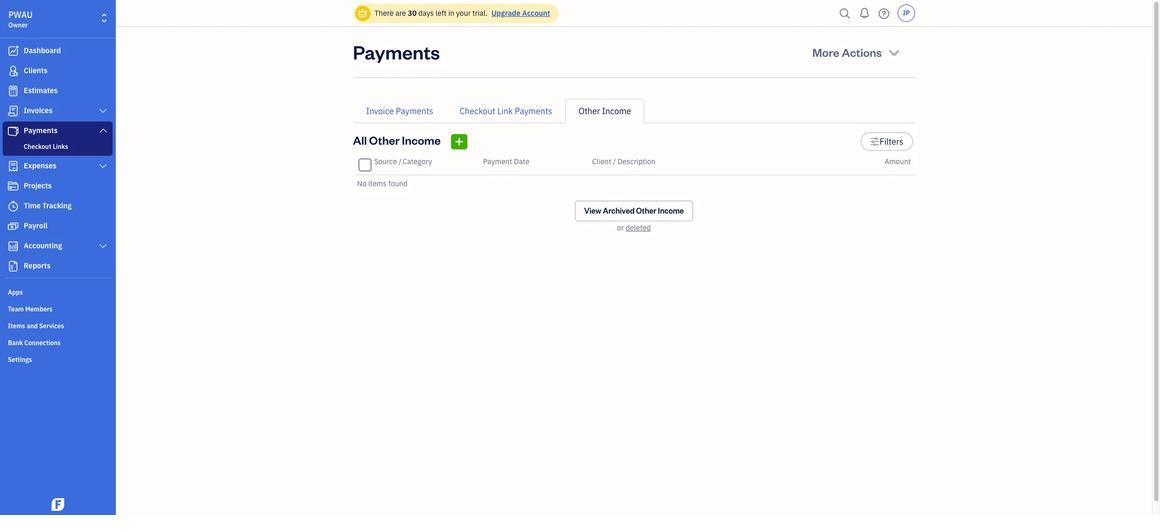 Task type: vqa. For each thing, say whether or not it's contained in the screenshot.
create new … to the right
no



Task type: describe. For each thing, give the bounding box(es) containing it.
checkout links
[[24, 143, 68, 151]]

or deleted
[[617, 223, 651, 233]]

clients link
[[3, 62, 113, 81]]

other income link
[[565, 99, 644, 123]]

items
[[8, 322, 25, 330]]

dashboard link
[[3, 42, 113, 61]]

money image
[[7, 221, 19, 232]]

1 horizontal spatial income
[[602, 106, 631, 116]]

time tracking
[[24, 201, 72, 211]]

client / description
[[592, 157, 655, 166]]

apps link
[[3, 284, 113, 300]]

amount button
[[885, 157, 911, 166]]

no
[[357, 179, 366, 188]]

notifications image
[[856, 3, 873, 24]]

settings link
[[3, 352, 113, 367]]

no items found
[[357, 179, 408, 188]]

reports link
[[3, 257, 113, 276]]

settings
[[8, 356, 32, 364]]

payment date
[[483, 157, 529, 166]]

freshbooks image
[[49, 498, 66, 511]]

are
[[395, 8, 406, 18]]

date
[[514, 157, 529, 166]]

and
[[27, 322, 38, 330]]

team members
[[8, 305, 53, 313]]

add new other income entry image
[[454, 135, 464, 148]]

items
[[368, 179, 387, 188]]

crown image
[[357, 8, 368, 19]]

connections
[[24, 339, 61, 347]]

accounting
[[24, 241, 62, 251]]

pwau
[[8, 9, 33, 20]]

expenses
[[24, 161, 56, 171]]

timer image
[[7, 201, 19, 212]]

projects
[[24, 181, 52, 191]]

payments link
[[3, 122, 113, 141]]

owner
[[8, 21, 28, 29]]

time
[[24, 201, 41, 211]]

view archived other income
[[584, 206, 684, 216]]

days
[[418, 8, 434, 18]]

your
[[456, 8, 471, 18]]

more actions
[[812, 45, 882, 59]]

deleted link
[[626, 223, 651, 233]]

/ for description
[[613, 157, 616, 166]]

payroll
[[24, 221, 48, 231]]

description
[[618, 157, 655, 166]]

invoice payments link
[[353, 99, 447, 123]]

checkout link payments
[[460, 106, 552, 116]]

account
[[522, 8, 550, 18]]

report image
[[7, 261, 19, 272]]

client image
[[7, 66, 19, 76]]

chevron large down image
[[98, 126, 108, 135]]

invoice
[[366, 106, 394, 116]]

expense image
[[7, 161, 19, 172]]

30
[[408, 8, 417, 18]]

source / category
[[374, 157, 432, 166]]

found
[[388, 179, 408, 188]]

more actions button
[[803, 39, 911, 65]]

payments inside main element
[[24, 126, 58, 135]]

filters
[[880, 136, 904, 147]]

team members link
[[3, 301, 113, 317]]

checkout links link
[[5, 141, 111, 153]]

in
[[448, 8, 454, 18]]

upgrade
[[491, 8, 520, 18]]

chevron large down image for expenses
[[98, 162, 108, 171]]

bank connections
[[8, 339, 61, 347]]



Task type: locate. For each thing, give the bounding box(es) containing it.
view
[[584, 206, 601, 216]]

actions
[[842, 45, 882, 59]]

go to help image
[[876, 6, 892, 21]]

invoice payments
[[366, 106, 433, 116]]

invoices link
[[3, 102, 113, 121]]

jp button
[[897, 4, 915, 22]]

2 vertical spatial chevron large down image
[[98, 242, 108, 251]]

chevrondown image
[[887, 45, 901, 59]]

checkout for checkout link payments
[[460, 106, 495, 116]]

other income
[[579, 106, 631, 116]]

2 horizontal spatial income
[[658, 206, 684, 216]]

2 vertical spatial other
[[636, 206, 657, 216]]

/ right "client"
[[613, 157, 616, 166]]

payments up checkout links
[[24, 126, 58, 135]]

checkout left link
[[460, 106, 495, 116]]

1 chevron large down image from the top
[[98, 107, 108, 115]]

1 horizontal spatial other
[[579, 106, 600, 116]]

time tracking link
[[3, 197, 113, 216]]

items and services
[[8, 322, 64, 330]]

items and services link
[[3, 318, 113, 334]]

0 vertical spatial other
[[579, 106, 600, 116]]

payment image
[[7, 126, 19, 136]]

archived
[[603, 206, 635, 216]]

2 chevron large down image from the top
[[98, 162, 108, 171]]

payments down the are
[[353, 39, 440, 64]]

income
[[602, 106, 631, 116], [402, 133, 441, 147], [658, 206, 684, 216]]

checkout inside 'link'
[[24, 143, 51, 151]]

all
[[353, 133, 367, 147]]

payment date button
[[483, 157, 529, 166]]

invoice image
[[7, 106, 19, 116]]

0 vertical spatial checkout
[[460, 106, 495, 116]]

clients
[[24, 66, 47, 75]]

chevron large down image inside 'invoices' link
[[98, 107, 108, 115]]

payroll link
[[3, 217, 113, 236]]

/ for category
[[399, 157, 402, 166]]

all other income
[[353, 133, 441, 147]]

checkout link payments link
[[447, 99, 565, 123]]

tracking
[[42, 201, 72, 211]]

estimates link
[[3, 82, 113, 101]]

chevron large down image up the reports link
[[98, 242, 108, 251]]

estimates
[[24, 86, 58, 95]]

checkout up expenses
[[24, 143, 51, 151]]

/ right "source"
[[399, 157, 402, 166]]

1 horizontal spatial /
[[613, 157, 616, 166]]

view archived other income link
[[575, 201, 693, 222]]

dashboard
[[24, 46, 61, 55]]

accounting link
[[3, 237, 113, 256]]

or
[[617, 223, 624, 233]]

bank
[[8, 339, 23, 347]]

reports
[[24, 261, 51, 271]]

0 vertical spatial income
[[602, 106, 631, 116]]

payments up all other income
[[396, 106, 433, 116]]

members
[[25, 305, 53, 313]]

0 horizontal spatial checkout
[[24, 143, 51, 151]]

1 vertical spatial income
[[402, 133, 441, 147]]

0 horizontal spatial income
[[402, 133, 441, 147]]

upgrade account link
[[489, 8, 550, 18]]

1 / from the left
[[399, 157, 402, 166]]

2 vertical spatial income
[[658, 206, 684, 216]]

chevron large down image up chevron large down image
[[98, 107, 108, 115]]

chevron large down image down chevron large down image
[[98, 162, 108, 171]]

pwau owner
[[8, 9, 33, 29]]

2 / from the left
[[613, 157, 616, 166]]

left
[[436, 8, 447, 18]]

projects link
[[3, 177, 113, 196]]

other up "source"
[[369, 133, 400, 147]]

settings image
[[870, 135, 880, 148]]

trial.
[[472, 8, 488, 18]]

0 horizontal spatial /
[[399, 157, 402, 166]]

1 horizontal spatial checkout
[[460, 106, 495, 116]]

1 vertical spatial checkout
[[24, 143, 51, 151]]

amount
[[885, 157, 911, 166]]

0 horizontal spatial other
[[369, 133, 400, 147]]

more
[[812, 45, 839, 59]]

1 vertical spatial other
[[369, 133, 400, 147]]

client
[[592, 157, 611, 166]]

1 vertical spatial chevron large down image
[[98, 162, 108, 171]]

bank connections link
[[3, 335, 113, 351]]

checkout
[[460, 106, 495, 116], [24, 143, 51, 151]]

category
[[403, 157, 432, 166]]

expenses link
[[3, 157, 113, 176]]

payment
[[483, 157, 512, 166]]

there are 30 days left in your trial. upgrade account
[[375, 8, 550, 18]]

chart image
[[7, 241, 19, 252]]

link
[[497, 106, 513, 116]]

services
[[39, 322, 64, 330]]

3 chevron large down image from the top
[[98, 242, 108, 251]]

other up "client"
[[579, 106, 600, 116]]

dashboard image
[[7, 46, 19, 56]]

invoices
[[24, 106, 53, 115]]

jp
[[902, 9, 910, 17]]

payments right link
[[515, 106, 552, 116]]

other up deleted link
[[636, 206, 657, 216]]

payments
[[353, 39, 440, 64], [396, 106, 433, 116], [515, 106, 552, 116], [24, 126, 58, 135]]

chevron large down image for invoices
[[98, 107, 108, 115]]

checkout for checkout links
[[24, 143, 51, 151]]

0 vertical spatial chevron large down image
[[98, 107, 108, 115]]

team
[[8, 305, 24, 313]]

links
[[53, 143, 68, 151]]

filters button
[[861, 132, 913, 151]]

apps
[[8, 288, 23, 296]]

chevron large down image for accounting
[[98, 242, 108, 251]]

/
[[399, 157, 402, 166], [613, 157, 616, 166]]

estimate image
[[7, 86, 19, 96]]

2 horizontal spatial other
[[636, 206, 657, 216]]

other
[[579, 106, 600, 116], [369, 133, 400, 147], [636, 206, 657, 216]]

main element
[[0, 0, 142, 515]]

chevron large down image
[[98, 107, 108, 115], [98, 162, 108, 171], [98, 242, 108, 251]]

project image
[[7, 181, 19, 192]]

deleted
[[626, 223, 651, 233]]

search image
[[837, 6, 854, 21]]

there
[[375, 8, 394, 18]]

source
[[374, 157, 397, 166]]

chevron large down image inside expenses link
[[98, 162, 108, 171]]



